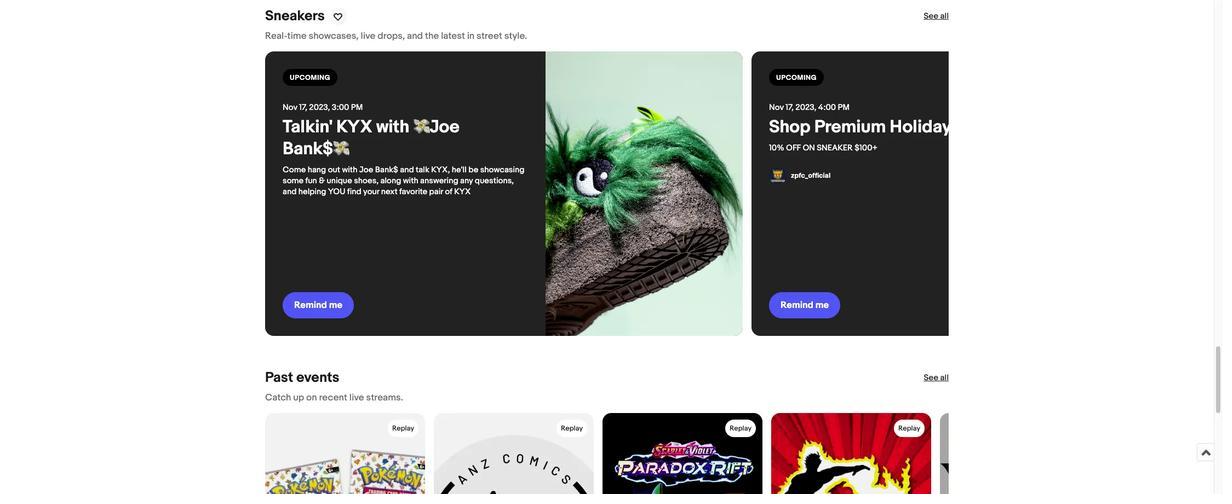 Task type: vqa. For each thing, say whether or not it's contained in the screenshot.
time
yes



Task type: locate. For each thing, give the bounding box(es) containing it.
come
[[283, 165, 306, 176]]

remind me for 10%
[[781, 300, 829, 311]]

with up the unique
[[342, 165, 357, 176]]

0 vertical spatial see all link
[[924, 11, 949, 22]]

on
[[803, 143, 815, 154]]

and left the
[[407, 31, 423, 42]]

live
[[361, 31, 376, 42], [349, 393, 364, 404]]

of
[[445, 187, 452, 197]]

off
[[786, 143, 801, 154]]

your
[[363, 187, 379, 197]]

remind for bank$💸
[[294, 300, 327, 311]]

0 vertical spatial and
[[407, 31, 423, 42]]

all
[[940, 11, 949, 22], [940, 373, 949, 384]]

2 replay from the left
[[561, 425, 583, 434]]

1 2023, from the left
[[309, 103, 330, 113]]

live left drops,
[[361, 31, 376, 42]]

0 horizontal spatial remind me
[[294, 300, 343, 311]]

0 horizontal spatial 2023,
[[309, 103, 330, 113]]

talkin' kyx with 💸joe bank$💸 image
[[546, 52, 743, 337]]

1 remind me button from the left
[[283, 293, 354, 319]]

nov up talkin'
[[283, 103, 297, 113]]

nov up the shop
[[769, 103, 784, 113]]

3:00
[[332, 103, 349, 113]]

time
[[287, 31, 307, 42]]

17, inside nov 17, 2023, 4:00 pm shop premium holiday deals 10% off on sneaker $100+
[[786, 103, 794, 113]]

0 vertical spatial see
[[924, 11, 939, 22]]

recent
[[319, 393, 347, 404]]

pm
[[351, 103, 363, 113], [838, 103, 850, 113]]

upcoming down time
[[290, 74, 330, 82]]

1 horizontal spatial remind me
[[781, 300, 829, 311]]

see all link for catch up on recent live streams.
[[924, 373, 949, 384]]

1 vertical spatial all
[[940, 373, 949, 384]]

nov inside the 'nov 17, 2023, 3:00 pm talkin' kyx with 💸joe bank$💸 come hang out with joe bank$ and talk kyx, he'll be showcasing some fun & unique shoes, along with answering any questions, and helping you find your next favorite pair of kyx'
[[283, 103, 297, 113]]

remind
[[294, 300, 327, 311], [781, 300, 814, 311]]

answering
[[420, 176, 458, 187]]

1 horizontal spatial pm
[[838, 103, 850, 113]]

me
[[329, 300, 343, 311], [816, 300, 829, 311]]

1 horizontal spatial remind
[[781, 300, 814, 311]]

17, up talkin'
[[299, 103, 307, 113]]

out
[[328, 165, 340, 176]]

with up favorite
[[403, 176, 418, 187]]

1 upcoming from the left
[[290, 74, 330, 82]]

past events
[[265, 370, 339, 387]]

deals
[[955, 117, 1001, 138]]

zpfc_official image
[[769, 167, 787, 185]]

nov inside nov 17, 2023, 4:00 pm shop premium holiday deals 10% off on sneaker $100+
[[769, 103, 784, 113]]

2023, for talkin'
[[309, 103, 330, 113]]

remind me button for bank$💸
[[283, 293, 354, 319]]

be
[[469, 165, 479, 176]]

0 horizontal spatial remind
[[294, 300, 327, 311]]

17,
[[299, 103, 307, 113], [786, 103, 794, 113]]

2 remind me button from the left
[[769, 293, 841, 319]]

1 remind me from the left
[[294, 300, 343, 311]]

2023, inside the 'nov 17, 2023, 3:00 pm talkin' kyx with 💸joe bank$💸 come hang out with joe bank$ and talk kyx, he'll be showcasing some fun & unique shoes, along with answering any questions, and helping you find your next favorite pair of kyx'
[[309, 103, 330, 113]]

1 pm from the left
[[351, 103, 363, 113]]

kyx
[[336, 117, 372, 138], [454, 187, 471, 197]]

2 see all from the top
[[924, 373, 949, 384]]

see all link
[[924, 11, 949, 22], [924, 373, 949, 384]]

1 see all link from the top
[[924, 11, 949, 22]]

0 vertical spatial with
[[376, 117, 409, 138]]

2 pm from the left
[[838, 103, 850, 113]]

1 vertical spatial with
[[342, 165, 357, 176]]

pm right '3:00'
[[351, 103, 363, 113]]

0 vertical spatial see all
[[924, 11, 949, 22]]

2023, for shop
[[796, 103, 817, 113]]

showcases,
[[309, 31, 359, 42]]

17, inside the 'nov 17, 2023, 3:00 pm talkin' kyx with 💸joe bank$💸 come hang out with joe bank$ and talk kyx, he'll be showcasing some fun & unique shoes, along with answering any questions, and helping you find your next favorite pair of kyx'
[[299, 103, 307, 113]]

0 horizontal spatial pm
[[351, 103, 363, 113]]

0 horizontal spatial remind me button
[[283, 293, 354, 319]]

1 see all from the top
[[924, 11, 949, 22]]

and left talk
[[400, 165, 414, 176]]

1 replay from the left
[[392, 425, 414, 434]]

pair
[[429, 187, 443, 197]]

pm right 4:00
[[838, 103, 850, 113]]

with up bank$
[[376, 117, 409, 138]]

pm inside nov 17, 2023, 4:00 pm shop premium holiday deals 10% off on sneaker $100+
[[838, 103, 850, 113]]

1 horizontal spatial remind me button
[[769, 293, 841, 319]]

and down the some
[[283, 187, 297, 197]]

1 all from the top
[[940, 11, 949, 22]]

remind me
[[294, 300, 343, 311], [781, 300, 829, 311]]

1 vertical spatial see all link
[[924, 373, 949, 384]]

the
[[425, 31, 439, 42]]

2 17, from the left
[[786, 103, 794, 113]]

17, up the shop
[[786, 103, 794, 113]]

1 vertical spatial see
[[924, 373, 939, 384]]

nov 17, 2023, 3:00 pm talkin' kyx with 💸joe bank$💸 come hang out with joe bank$ and talk kyx, he'll be showcasing some fun & unique shoes, along with answering any questions, and helping you find your next favorite pair of kyx
[[283, 103, 526, 197]]

0 horizontal spatial upcoming
[[290, 74, 330, 82]]

past
[[265, 370, 293, 387]]

remind me button for 10%
[[769, 293, 841, 319]]

some
[[283, 176, 304, 187]]

2023, inside nov 17, 2023, 4:00 pm shop premium holiday deals 10% off on sneaker $100+
[[796, 103, 817, 113]]

0 horizontal spatial nov
[[283, 103, 297, 113]]

pm inside the 'nov 17, 2023, 3:00 pm talkin' kyx with 💸joe bank$💸 come hang out with joe bank$ and talk kyx, he'll be showcasing some fun & unique shoes, along with answering any questions, and helping you find your next favorite pair of kyx'
[[351, 103, 363, 113]]

2 all from the top
[[940, 373, 949, 384]]

kyx down any
[[454, 187, 471, 197]]

1 horizontal spatial nov
[[769, 103, 784, 113]]

1 horizontal spatial upcoming
[[776, 74, 817, 82]]

with
[[376, 117, 409, 138], [342, 165, 357, 176], [403, 176, 418, 187]]

drops,
[[378, 31, 405, 42]]

fun
[[305, 176, 317, 187]]

see all
[[924, 11, 949, 22], [924, 373, 949, 384]]

real-time showcases, live drops, and the latest in street style.
[[265, 31, 527, 42]]

0 horizontal spatial 17,
[[299, 103, 307, 113]]

nov for talkin'
[[283, 103, 297, 113]]

1 vertical spatial kyx
[[454, 187, 471, 197]]

1 horizontal spatial kyx
[[454, 187, 471, 197]]

nov for shop
[[769, 103, 784, 113]]

2 remind me from the left
[[781, 300, 829, 311]]

remind me button
[[283, 293, 354, 319], [769, 293, 841, 319]]

1 horizontal spatial 2023,
[[796, 103, 817, 113]]

talkin'
[[283, 117, 332, 138]]

1 see from the top
[[924, 11, 939, 22]]

2023,
[[309, 103, 330, 113], [796, 103, 817, 113]]

unique
[[327, 176, 352, 187]]

see
[[924, 11, 939, 22], [924, 373, 939, 384]]

0 vertical spatial all
[[940, 11, 949, 22]]

0 horizontal spatial kyx
[[336, 117, 372, 138]]

1 vertical spatial see all
[[924, 373, 949, 384]]

on
[[306, 393, 317, 404]]

2 see all link from the top
[[924, 373, 949, 384]]

streams.
[[366, 393, 403, 404]]

2 me from the left
[[816, 300, 829, 311]]

upcoming for talkin'
[[290, 74, 330, 82]]

1 me from the left
[[329, 300, 343, 311]]

me for 10%
[[816, 300, 829, 311]]

see all for catch up on recent live streams.
[[924, 373, 949, 384]]

0 horizontal spatial me
[[329, 300, 343, 311]]

1 remind from the left
[[294, 300, 327, 311]]

2 remind from the left
[[781, 300, 814, 311]]

2 2023, from the left
[[796, 103, 817, 113]]

upcoming
[[290, 74, 330, 82], [776, 74, 817, 82]]

1 horizontal spatial me
[[816, 300, 829, 311]]

10%
[[769, 143, 784, 154]]

joe
[[359, 165, 373, 176]]

upcoming up the shop
[[776, 74, 817, 82]]

2023, left '3:00'
[[309, 103, 330, 113]]

0 vertical spatial kyx
[[336, 117, 372, 138]]

2 upcoming from the left
[[776, 74, 817, 82]]

2 nov from the left
[[769, 103, 784, 113]]

1 nov from the left
[[283, 103, 297, 113]]

live right recent
[[349, 393, 364, 404]]

2 see from the top
[[924, 373, 939, 384]]

sneaker
[[817, 143, 853, 154]]

replay
[[392, 425, 414, 434], [561, 425, 583, 434], [730, 425, 752, 434], [899, 425, 920, 434]]

2023, left 4:00
[[796, 103, 817, 113]]

1 horizontal spatial 17,
[[786, 103, 794, 113]]

all for real-time showcases, live drops, and the latest in street style.
[[940, 11, 949, 22]]

and
[[407, 31, 423, 42], [400, 165, 414, 176], [283, 187, 297, 197]]

nov
[[283, 103, 297, 113], [769, 103, 784, 113]]

1 17, from the left
[[299, 103, 307, 113]]

kyx down '3:00'
[[336, 117, 372, 138]]



Task type: describe. For each thing, give the bounding box(es) containing it.
find
[[347, 187, 361, 197]]

shoes,
[[354, 176, 379, 187]]

zpfc_official
[[791, 172, 831, 180]]

you
[[328, 187, 345, 197]]

shop
[[769, 117, 811, 138]]

he'll
[[452, 165, 467, 176]]

favorite
[[399, 187, 427, 197]]

remind for 10%
[[781, 300, 814, 311]]

3 replay from the left
[[730, 425, 752, 434]]

pm for premium
[[838, 103, 850, 113]]

up
[[293, 393, 304, 404]]

events
[[296, 370, 339, 387]]

me for bank$💸
[[329, 300, 343, 311]]

talk
[[416, 165, 429, 176]]

4:00
[[818, 103, 836, 113]]

in
[[467, 31, 475, 42]]

0 vertical spatial live
[[361, 31, 376, 42]]

$100+
[[855, 143, 878, 154]]

see for real-time showcases, live drops, and the latest in street style.
[[924, 11, 939, 22]]

see all link for real-time showcases, live drops, and the latest in street style.
[[924, 11, 949, 22]]

2 vertical spatial and
[[283, 187, 297, 197]]

catch up on recent live streams.
[[265, 393, 403, 404]]

4 replay from the left
[[899, 425, 920, 434]]

see for catch up on recent live streams.
[[924, 373, 939, 384]]

all for catch up on recent live streams.
[[940, 373, 949, 384]]

premium
[[815, 117, 886, 138]]

hang
[[308, 165, 326, 176]]

real-
[[265, 31, 287, 42]]

helping
[[298, 187, 326, 197]]

2 vertical spatial with
[[403, 176, 418, 187]]

sneakers
[[265, 8, 325, 25]]

catch
[[265, 393, 291, 404]]

17, for talkin' kyx with 💸joe bank$💸
[[299, 103, 307, 113]]

showcasing
[[480, 165, 525, 176]]

latest
[[441, 31, 465, 42]]

bank$
[[375, 165, 398, 176]]

along
[[380, 176, 401, 187]]

questions,
[[475, 176, 514, 187]]

see all for real-time showcases, live drops, and the latest in street style.
[[924, 11, 949, 22]]

holiday
[[890, 117, 951, 138]]

any
[[460, 176, 473, 187]]

street
[[477, 31, 502, 42]]

1 vertical spatial live
[[349, 393, 364, 404]]

remind me for bank$💸
[[294, 300, 343, 311]]

upcoming for shop
[[776, 74, 817, 82]]

1 vertical spatial and
[[400, 165, 414, 176]]

17, for shop premium holiday deals
[[786, 103, 794, 113]]

kyx,
[[431, 165, 450, 176]]

zpfc_official link
[[769, 167, 831, 185]]

bank$💸
[[283, 139, 350, 160]]

style.
[[504, 31, 527, 42]]

pm for kyx
[[351, 103, 363, 113]]

💸joe
[[413, 117, 460, 138]]

nov 17, 2023, 4:00 pm shop premium holiday deals 10% off on sneaker $100+
[[769, 103, 1001, 154]]

&
[[319, 176, 325, 187]]

next
[[381, 187, 398, 197]]



